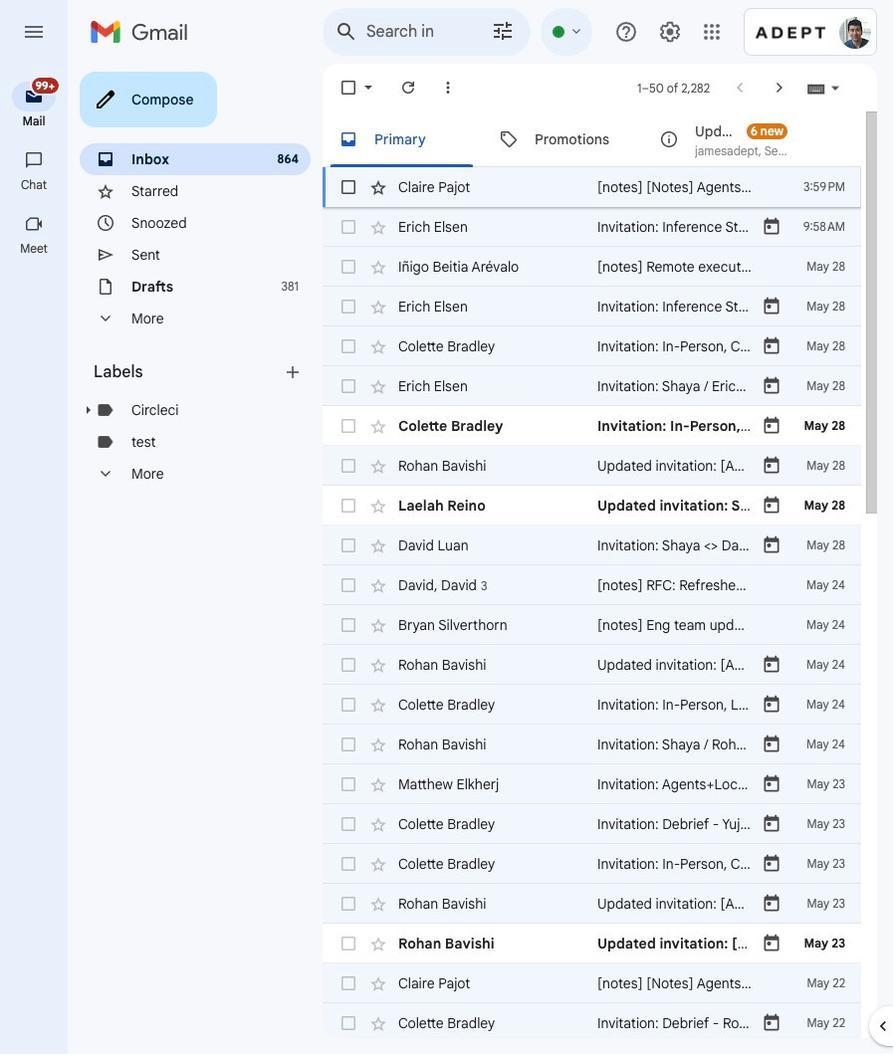 Task type: locate. For each thing, give the bounding box(es) containing it.
None checkbox
[[339, 78, 358, 98], [339, 257, 358, 277], [339, 297, 358, 317], [339, 337, 358, 357], [339, 416, 358, 436], [339, 456, 358, 476], [339, 496, 358, 516], [339, 576, 358, 596], [339, 615, 358, 635], [339, 695, 358, 715], [339, 974, 358, 994], [339, 1014, 358, 1034], [339, 78, 358, 98], [339, 257, 358, 277], [339, 297, 358, 317], [339, 337, 358, 357], [339, 416, 358, 436], [339, 456, 358, 476], [339, 496, 358, 516], [339, 576, 358, 596], [339, 615, 358, 635], [339, 695, 358, 715], [339, 974, 358, 994], [339, 1014, 358, 1034]]

7 row from the top
[[323, 406, 893, 446]]

7 calendar event image from the top
[[762, 695, 782, 715]]

updates, 6 new messages, tab
[[643, 112, 804, 167]]

20 row from the top
[[323, 924, 893, 964]]

tab list
[[323, 112, 861, 167]]

2 vertical spatial calendar event image
[[762, 536, 782, 556]]

advanced search options image
[[483, 11, 523, 51]]

2 calendar event image from the top
[[762, 297, 782, 317]]

calendar event image
[[762, 337, 782, 357], [762, 376, 782, 396], [762, 416, 782, 436], [762, 456, 782, 476], [762, 496, 782, 516], [762, 655, 782, 675], [762, 695, 782, 715]]

3 row from the top
[[323, 247, 861, 287]]

None checkbox
[[339, 177, 358, 197], [339, 217, 358, 237], [339, 376, 358, 396], [339, 536, 358, 556], [339, 655, 358, 675], [339, 735, 358, 755], [339, 775, 358, 795], [339, 815, 358, 834], [339, 854, 358, 874], [339, 894, 358, 914], [339, 934, 358, 954], [339, 177, 358, 197], [339, 217, 358, 237], [339, 376, 358, 396], [339, 536, 358, 556], [339, 655, 358, 675], [339, 735, 358, 755], [339, 775, 358, 795], [339, 815, 358, 834], [339, 854, 358, 874], [339, 894, 358, 914], [339, 934, 358, 954]]

0 vertical spatial calendar event image
[[762, 217, 782, 237]]

19 row from the top
[[323, 884, 893, 924]]

4 calendar event image from the top
[[762, 456, 782, 476]]

heading
[[0, 114, 68, 129], [0, 177, 68, 193], [0, 241, 68, 257], [94, 362, 283, 382]]

3 calendar event image from the top
[[762, 416, 782, 436]]

Search in mail search field
[[323, 8, 531, 56]]

navigation
[[0, 64, 70, 1055]]

more email options image
[[438, 78, 458, 98]]

1 vertical spatial calendar event image
[[762, 297, 782, 317]]

calendar event image for 9th row from the bottom
[[762, 695, 782, 715]]

row
[[323, 167, 884, 207], [323, 207, 893, 247], [323, 247, 861, 287], [323, 287, 893, 327], [323, 327, 893, 366], [323, 366, 893, 406], [323, 406, 893, 446], [323, 446, 893, 486], [323, 486, 893, 526], [323, 526, 893, 566], [323, 566, 893, 605], [323, 605, 864, 645], [323, 645, 893, 685], [323, 685, 893, 725], [323, 725, 893, 765], [323, 765, 893, 805], [323, 805, 893, 844], [323, 844, 893, 884], [323, 884, 893, 924], [323, 924, 893, 964], [323, 964, 887, 1004], [323, 1004, 893, 1044]]

5 calendar event image from the top
[[762, 496, 782, 516]]

12 row from the top
[[323, 605, 864, 645]]

10 row from the top
[[323, 526, 893, 566]]

5 row from the top
[[323, 327, 893, 366]]

2 calendar event image from the top
[[762, 376, 782, 396]]

main content
[[323, 112, 893, 1055]]

13 row from the top
[[323, 645, 893, 685]]

6 calendar event image from the top
[[762, 655, 782, 675]]

3 calendar event image from the top
[[762, 536, 782, 556]]

calendar event image for 19th row from the bottom
[[762, 297, 782, 317]]

1 calendar event image from the top
[[762, 217, 782, 237]]

calendar event image
[[762, 217, 782, 237], [762, 297, 782, 317], [762, 536, 782, 556]]

Search in mail text field
[[366, 22, 435, 42]]

6 row from the top
[[323, 366, 893, 406]]

1 calendar event image from the top
[[762, 337, 782, 357]]

settings image
[[658, 20, 682, 44]]

refresh image
[[398, 78, 418, 98]]



Task type: vqa. For each thing, say whether or not it's contained in the screenshot.
important
no



Task type: describe. For each thing, give the bounding box(es) containing it.
1 row from the top
[[323, 167, 884, 207]]

calendar event image for ninth row from the top
[[762, 496, 782, 516]]

4 row from the top
[[323, 287, 893, 327]]

older image
[[770, 78, 790, 98]]

calendar event image for 21th row from the bottom of the page
[[762, 217, 782, 237]]

calendar event image for sixth row
[[762, 376, 782, 396]]

search in mail image
[[329, 14, 364, 50]]

18 row from the top
[[323, 844, 893, 884]]

17 row from the top
[[323, 805, 893, 844]]

11 row from the top
[[323, 566, 893, 605]]

select input tool image
[[830, 80, 841, 95]]

promotions tab
[[483, 112, 642, 167]]

2 row from the top
[[323, 207, 893, 247]]

calendar event image for 10th row from the bottom of the page
[[762, 655, 782, 675]]

16 row from the top
[[323, 765, 893, 805]]

calendar event image for fifth row
[[762, 337, 782, 357]]

8 row from the top
[[323, 446, 893, 486]]

9 row from the top
[[323, 486, 893, 526]]

main menu image
[[22, 20, 46, 44]]

14 row from the top
[[323, 685, 893, 725]]

primary tab
[[323, 112, 481, 167]]

22 row from the top
[[323, 1004, 893, 1044]]

15 row from the top
[[323, 725, 893, 765]]

support image
[[614, 20, 638, 44]]

calendar event image for 10th row from the top of the page
[[762, 536, 782, 556]]

calendar event image for 16th row from the bottom
[[762, 416, 782, 436]]

gmail image
[[90, 12, 198, 52]]

calendar event image for 15th row from the bottom of the page
[[762, 456, 782, 476]]

21 row from the top
[[323, 964, 887, 1004]]



